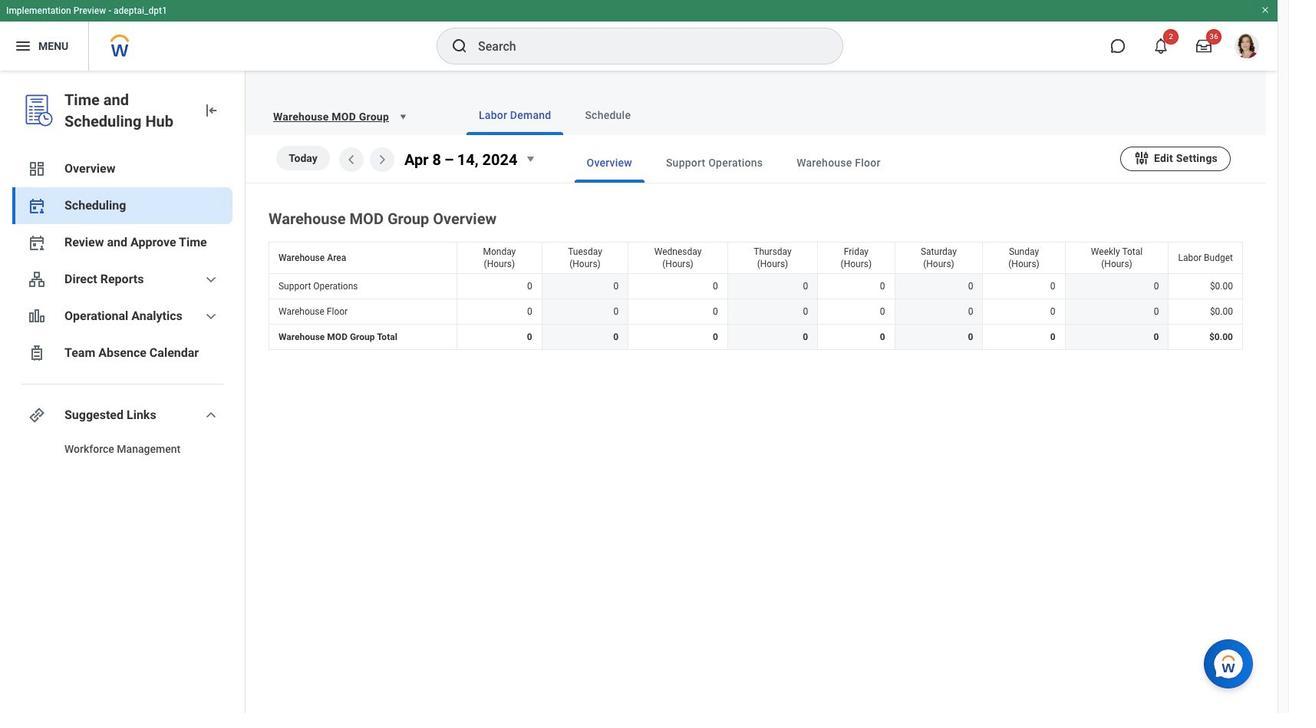 Task type: locate. For each thing, give the bounding box(es) containing it.
view team image
[[28, 270, 46, 289]]

1 vertical spatial chevron down small image
[[202, 406, 220, 424]]

inbox large image
[[1197, 38, 1212, 54]]

2 chevron down small image from the top
[[202, 406, 220, 424]]

chevron right small image
[[373, 150, 391, 169]]

task timeoff image
[[28, 344, 46, 362]]

banner
[[0, 0, 1278, 71]]

dashboard image
[[28, 160, 46, 178]]

caret down small image
[[395, 109, 411, 124], [521, 150, 539, 168]]

chevron left small image
[[342, 150, 361, 169]]

0 horizontal spatial caret down small image
[[395, 109, 411, 124]]

justify image
[[14, 37, 32, 55]]

1 chevron down small image from the top
[[202, 307, 220, 325]]

close environment banner image
[[1261, 5, 1270, 15]]

chevron down small image
[[202, 307, 220, 325], [202, 406, 220, 424]]

tab panel
[[246, 135, 1266, 353]]

notifications large image
[[1154, 38, 1169, 54]]

tab list
[[436, 95, 1248, 135], [544, 143, 1121, 183]]

1 horizontal spatial caret down small image
[[521, 150, 539, 168]]

0 vertical spatial chevron down small image
[[202, 307, 220, 325]]

0 vertical spatial tab list
[[436, 95, 1248, 135]]

Search Workday  search field
[[478, 29, 811, 63]]



Task type: vqa. For each thing, say whether or not it's contained in the screenshot.
ARROW LEFT Image
no



Task type: describe. For each thing, give the bounding box(es) containing it.
navigation pane region
[[0, 71, 246, 713]]

profile logan mcneil image
[[1235, 34, 1260, 61]]

chevron down small image for link icon
[[202, 406, 220, 424]]

configure image
[[1134, 149, 1151, 166]]

time and scheduling hub element
[[64, 89, 190, 132]]

transformation import image
[[202, 101, 220, 120]]

1 vertical spatial tab list
[[544, 143, 1121, 183]]

1 vertical spatial caret down small image
[[521, 150, 539, 168]]

chevron down small image for chart image
[[202, 307, 220, 325]]

search image
[[451, 37, 469, 55]]

0 vertical spatial caret down small image
[[395, 109, 411, 124]]

link image
[[28, 406, 46, 424]]

chart image
[[28, 307, 46, 325]]

calendar user solid image
[[28, 233, 46, 252]]

calendar user solid image
[[28, 196, 46, 215]]

chevron down small image
[[202, 270, 220, 289]]



